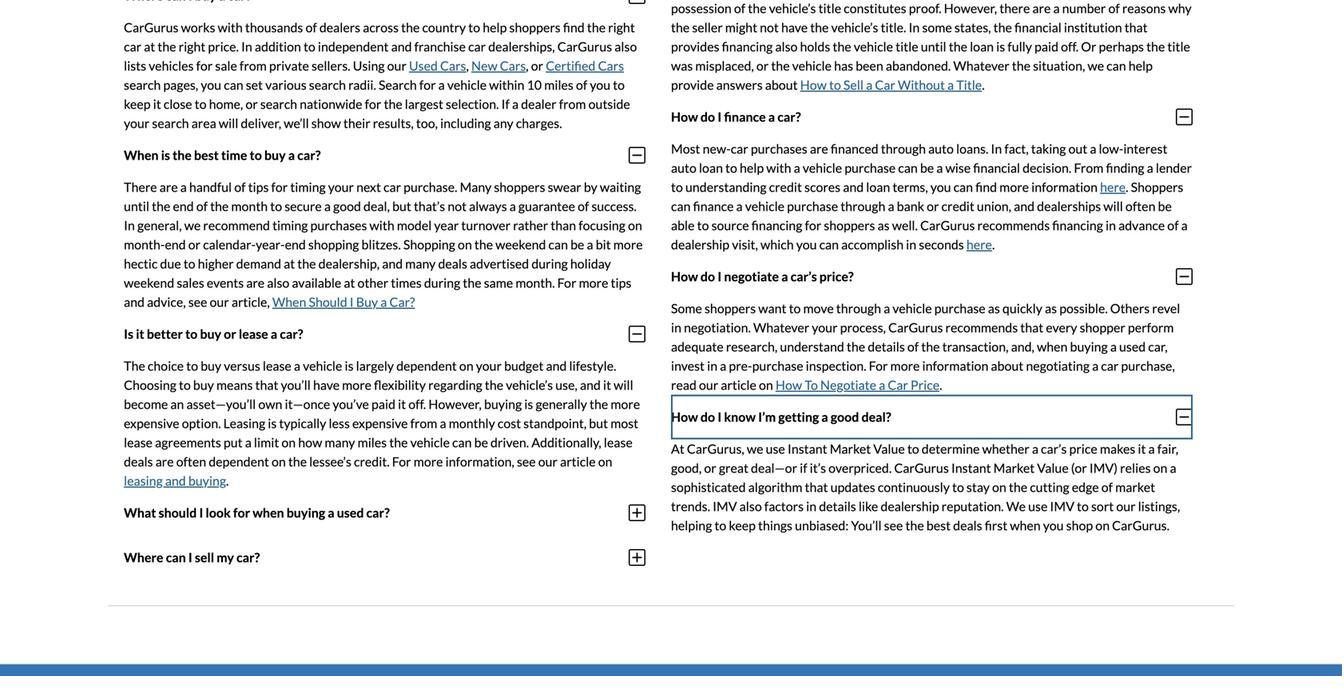 Task type: vqa. For each thing, say whether or not it's contained in the screenshot.
plus square icon to the top
yes



Task type: describe. For each thing, give the bounding box(es) containing it.
independent
[[318, 39, 389, 54]]

next
[[356, 179, 381, 195]]

model
[[397, 218, 432, 233]]

and inside most new-car purchases are financed through auto loans. in fact, taking out a low-interest auto loan to help with a vehicle purchase can be a wise financial decision. from finding a lender to understanding credit scores and loan terms, you can find more information
[[843, 179, 864, 195]]

we inside the there are a handful of tips for timing your next car purchase. many shoppers swear by waiting until the end of the month to secure a good deal, but that's not always a guarantee of success. in general, we recommend timing purchases with model year turnover rather than focusing on month-end or calendar-year-end shopping blitzes. shopping on the weekend can be a bit more hectic due to higher demand at the dealership, and many deals advertised during holiday weekend sales events are also available at other times during the same month. for more tips and advice, see our article,
[[184, 218, 201, 233]]

in inside cargurus works with thousands of dealers across the country to help shoppers find the right car at the right price. in addition to independent and franchise car dealerships, cargurus also lists vehicles for sale from private sellers. using our
[[241, 39, 252, 54]]

to up understanding
[[725, 160, 737, 176]]

1 vertical spatial weekend
[[124, 275, 174, 291]]

vehicle up have
[[303, 358, 342, 374]]

car for price
[[888, 377, 908, 393]]

purchase up transaction,
[[934, 301, 986, 316]]

minus square image for cargurus works with thousands of dealers across the country to help shoppers find the right car at the right price. in addition to independent and franchise car dealerships, cargurus also lists vehicles for sale from private sellers. using our
[[629, 0, 646, 5]]

others
[[1110, 301, 1150, 316]]

how left to
[[776, 377, 802, 393]]

for down radii.
[[365, 96, 381, 112]]

when inside some shoppers want to move through a vehicle purchase as quickly as possible. others revel in negotiation. whatever your process, cargurus recommends that every shopper perform adequate research, understand the details of the transaction, and, when buying a used car, invest in a pre-purchase inspection. for more information about negotiating a car purchase, read our article on
[[1037, 339, 1068, 355]]

the right "generally"
[[590, 397, 608, 412]]

selection.
[[446, 96, 499, 112]]

2 financing from the left
[[1052, 218, 1103, 233]]

to right country in the top left of the page
[[468, 19, 480, 35]]

off.
[[408, 397, 426, 412]]

move
[[803, 301, 834, 316]]

is it better to buy or lease a car?
[[124, 326, 303, 342]]

how do i know i'm getting a good deal?
[[671, 410, 891, 425]]

to down how do i know i'm getting a good deal? dropdown button
[[907, 441, 919, 457]]

find inside most new-car purchases are financed through auto loans. in fact, taking out a low-interest auto loan to help with a vehicle purchase can be a wise financial decision. from finding a lender to understanding credit scores and loan terms, you can find more information
[[976, 179, 997, 195]]

and up use,
[[546, 358, 567, 374]]

1 financing from the left
[[752, 218, 802, 233]]

shoppers inside some shoppers want to move through a vehicle purchase as quickly as possible. others revel in negotiation. whatever your process, cargurus recommends that every shopper perform adequate research, understand the details of the transaction, and, when buying a used car, invest in a pre-purchase inspection. for more information about negotiating a car purchase, read our article on
[[705, 301, 756, 316]]

1 expensive from the left
[[124, 416, 179, 431]]

buying up cost
[[484, 397, 522, 412]]

the up credit.
[[389, 435, 408, 450]]

on down sort
[[1096, 518, 1110, 534]]

10
[[527, 77, 542, 93]]

the right across
[[401, 19, 420, 35]]

sell
[[844, 77, 864, 93]]

the up general,
[[152, 198, 170, 214]]

is down own
[[268, 416, 277, 431]]

1 horizontal spatial right
[[608, 19, 635, 35]]

used inside dropdown button
[[337, 505, 364, 521]]

you've
[[333, 397, 369, 412]]

be inside the there are a handful of tips for timing your next car purchase. many shoppers swear by waiting until the end of the month to secure a good deal, but that's not always a guarantee of success. in general, we recommend timing purchases with model year turnover rather than focusing on month-end or calendar-year-end shopping blitzes. shopping on the weekend can be a bit more hectic due to higher demand at the dealership, and many deals advertised during holiday weekend sales events are also available at other times during the same month. for more tips and advice, see our article,
[[570, 237, 584, 252]]

versus
[[224, 358, 260, 374]]

i for negotiate
[[718, 269, 722, 284]]

1 vertical spatial market
[[994, 460, 1035, 476]]

buying inside some shoppers want to move through a vehicle purchase as quickly as possible. others revel in negotiation. whatever your process, cargurus recommends that every shopper perform adequate research, understand the details of the transaction, and, when buying a used car, invest in a pre-purchase inspection. for more information about negotiating a car purchase, read our article on
[[1070, 339, 1108, 355]]

from
[[1074, 160, 1104, 176]]

purchase down research,
[[752, 358, 803, 374]]

of up month
[[234, 179, 246, 195]]

1 horizontal spatial as
[[988, 301, 1000, 316]]

in inside the there are a handful of tips for timing your next car purchase. many shoppers swear by waiting until the end of the month to secure a good deal, but that's not always a guarantee of success. in general, we recommend timing purchases with model year turnover rather than focusing on month-end or calendar-year-end shopping blitzes. shopping on the weekend can be a bit more hectic due to higher demand at the dealership, and many deals advertised during holiday weekend sales events are also available at other times during the same month. for more tips and advice, see our article,
[[124, 218, 135, 233]]

an
[[170, 397, 184, 412]]

1 horizontal spatial weekend
[[496, 237, 546, 252]]

car? inside dropdown button
[[297, 147, 321, 163]]

most new-car purchases are financed through auto loans. in fact, taking out a low-interest auto loan to help with a vehicle purchase can be a wise financial decision. from finding a lender to understanding credit scores and loan terms, you can find more information
[[671, 141, 1192, 195]]

any
[[494, 115, 514, 131]]

cargurus up certified cars link
[[557, 39, 612, 54]]

0 horizontal spatial right
[[179, 39, 205, 54]]

can inside "the choice to buy versus lease a vehicle is largely dependent on your budget and lifestyle. choosing to buy means that you'll have more flexibility regarding the vehicle's use, and it will become an asset—you'll own it—once you've paid it off. however, buying is generally the more expensive option. leasing is typically less expensive from a monthly cost standpoint, but most lease agreements put a limit on how many miles the vehicle can be driven. additionally, lease deals are often dependent on the lessee's credit. for more information, see our article on leasing and buying ."
[[452, 435, 472, 450]]

deal,
[[364, 198, 390, 214]]

the up 'available'
[[297, 256, 316, 271]]

regarding
[[428, 377, 482, 393]]

leasing
[[223, 416, 265, 431]]

2 horizontal spatial as
[[1045, 301, 1057, 316]]

2 expensive from the left
[[352, 416, 408, 431]]

you up outside
[[590, 77, 610, 93]]

shoppers inside the . shoppers can finance a vehicle purchase through a bank or credit union, and dealerships will often be able to source financing for shoppers as well. cargurus recommends financing in advance of a dealership visit, which you can accomplish in seconds
[[824, 218, 875, 233]]

our inside cargurus works with thousands of dealers across the country to help shoppers find the right car at the right price. in addition to independent and franchise car dealerships, cargurus also lists vehicles for sale from private sellers. using our
[[387, 58, 407, 73]]

are down demand at left
[[246, 275, 265, 291]]

the down turnover
[[475, 237, 493, 252]]

information,
[[446, 454, 514, 470]]

additionally,
[[532, 435, 601, 450]]

minus square image for there are a handful of tips for timing your next car purchase. many shoppers swear by waiting until the end of the month to secure a good deal, but that's not always a guarantee of success. in general, we recommend timing purchases with model year turnover rather than focusing on month-end or calendar-year-end shopping blitzes. shopping on the weekend can be a bit more hectic due to higher demand at the dealership, and many deals advertised during holiday weekend sales events are also available at other times during the same month. for more tips and advice, see our article,
[[629, 146, 646, 165]]

car's inside the at cargurus, we use instant market value to determine whether a car's price makes it a fair, good, or great deal—or if it's overpriced. cargurus instant market value (or imv) relies on a sophisticated algorithm that updates continuously to stay on the cutting edge of market trends. imv also factors in details like dealership reputation. we use imv to sort our listings, helping to keep things unbiased: you'll see the best deals first when you shop on cargurus.
[[1041, 441, 1067, 457]]

in down well.
[[906, 237, 917, 252]]

or up 10 at the left top of page
[[531, 58, 543, 73]]

that inside some shoppers want to move through a vehicle purchase as quickly as possible. others revel in negotiation. whatever your process, cargurus recommends that every shopper perform adequate research, understand the details of the transaction, and, when buying a used car, invest in a pre-purchase inspection. for more information about negotiating a car purchase, read our article on
[[1020, 320, 1044, 335]]

1 vertical spatial use
[[1028, 499, 1048, 514]]

not
[[448, 198, 467, 214]]

the up the "vehicles"
[[158, 39, 176, 54]]

to right helping
[[715, 518, 726, 534]]

and up should
[[165, 473, 186, 489]]

the
[[124, 358, 145, 374]]

you'll
[[851, 518, 882, 534]]

0 horizontal spatial tips
[[248, 179, 269, 195]]

buying up look
[[188, 473, 226, 489]]

the left same at top left
[[463, 275, 481, 291]]

should
[[159, 505, 197, 521]]

it inside used cars , new cars , or certified cars search pages, you can set various search radii. search for a vehicle within 10 miles of you to keep it close to home, or search nationwide for the largest selection. if a dealer from outside your search area will deliver, we'll show their results, too, including any charges.
[[153, 96, 161, 112]]

our inside the at cargurus, we use instant market value to determine whether a car's price makes it a fair, good, or great deal—or if it's overpriced. cargurus instant market value (or imv) relies on a sophisticated algorithm that updates continuously to stay on the cutting edge of market trends. imv also factors in details like dealership reputation. we use imv to sort our listings, helping to keep things unbiased: you'll see the best deals first when you shop on cargurus.
[[1116, 499, 1136, 514]]

you inside most new-car purchases are financed through auto loans. in fact, taking out a low-interest auto loan to help with a vehicle purchase can be a wise financial decision. from finding a lender to understanding credit scores and loan terms, you can find more information
[[931, 179, 951, 195]]

on up regarding
[[459, 358, 474, 374]]

with inside the there are a handful of tips for timing your next car purchase. many shoppers swear by waiting until the end of the month to secure a good deal, but that's not always a guarantee of success. in general, we recommend timing purchases with model year turnover rather than focusing on month-end or calendar-year-end shopping blitzes. shopping on the weekend can be a bit more hectic due to higher demand at the dealership, and many deals advertised during holiday weekend sales events are also available at other times during the same month. for more tips and advice, see our article,
[[370, 218, 394, 233]]

advance
[[1119, 218, 1165, 233]]

end up general,
[[173, 198, 194, 214]]

on down most
[[598, 454, 612, 470]]

loans.
[[956, 141, 989, 156]]

to right the due
[[184, 256, 195, 271]]

lease down most
[[604, 435, 633, 450]]

understand
[[780, 339, 844, 355]]

also inside the there are a handful of tips for timing your next car purchase. many shoppers swear by waiting until the end of the month to secure a good deal, but that's not always a guarantee of success. in general, we recommend timing purchases with model year turnover rather than focusing on month-end or calendar-year-end shopping blitzes. shopping on the weekend can be a bit more hectic due to higher demand at the dealership, and many deals advertised during holiday weekend sales events are also available at other times during the same month. for more tips and advice, see our article,
[[267, 275, 289, 291]]

and down the lifestyle.
[[580, 377, 601, 393]]

financed
[[831, 141, 879, 156]]

on right stay
[[992, 480, 1006, 495]]

1 vertical spatial auto
[[671, 160, 697, 176]]

keep inside the at cargurus, we use instant market value to determine whether a car's price makes it a fair, good, or great deal—or if it's overpriced. cargurus instant market value (or imv) relies on a sophisticated algorithm that updates continuously to stay on the cutting edge of market trends. imv also factors in details like dealership reputation. we use imv to sort our listings, helping to keep things unbiased: you'll see the best deals first when you shop on cargurus.
[[729, 518, 756, 534]]

car up lists
[[124, 39, 141, 54]]

buy up means
[[201, 358, 221, 374]]

vehicle inside most new-car purchases are financed through auto loans. in fact, taking out a low-interest auto loan to help with a vehicle purchase can be a wise financial decision. from finding a lender to understanding credit scores and loan terms, you can find more information
[[803, 160, 842, 176]]

taking
[[1031, 141, 1066, 156]]

see inside "the choice to buy versus lease a vehicle is largely dependent on your budget and lifestyle. choosing to buy means that you'll have more flexibility regarding the vehicle's use, and it will become an asset—you'll own it—once you've paid it off. however, buying is generally the more expensive option. leasing is typically less expensive from a monthly cost standpoint, but most lease agreements put a limit on how many miles the vehicle can be driven. additionally, lease deals are often dependent on the lessee's credit. for more information, see our article on leasing and buying ."
[[517, 454, 536, 470]]

do for negotiate
[[701, 269, 715, 284]]

listings,
[[1138, 499, 1180, 514]]

show
[[311, 115, 341, 131]]

1 horizontal spatial at
[[284, 256, 295, 271]]

that's
[[414, 198, 445, 214]]

our inside "the choice to buy versus lease a vehicle is largely dependent on your budget and lifestyle. choosing to buy means that you'll have more flexibility regarding the vehicle's use, and it will become an asset—you'll own it—once you've paid it off. however, buying is generally the more expensive option. leasing is typically less expensive from a monthly cost standpoint, but most lease agreements put a limit on how many miles the vehicle can be driven. additionally, lease deals are often dependent on the lessee's credit. for more information, see our article on leasing and buying ."
[[538, 454, 558, 470]]

i for know
[[718, 410, 722, 425]]

it down the lifestyle.
[[603, 377, 611, 393]]

for inside dropdown button
[[233, 505, 250, 521]]

0 vertical spatial loan
[[699, 160, 723, 176]]

lessee's
[[309, 454, 351, 470]]

is left largely
[[345, 358, 354, 374]]

if
[[501, 96, 510, 112]]

it—once
[[285, 397, 330, 412]]

more up you've
[[342, 377, 372, 393]]

. inside "the choice to buy versus lease a vehicle is largely dependent on your budget and lifestyle. choosing to buy means that you'll have more flexibility regarding the vehicle's use, and it will become an asset—you'll own it—once you've paid it off. however, buying is generally the more expensive option. leasing is typically less expensive from a monthly cost standpoint, but most lease agreements put a limit on how many miles the vehicle can be driven. additionally, lease deals are often dependent on the lessee's credit. for more information, see our article on leasing and buying ."
[[226, 473, 229, 489]]

rather
[[513, 218, 548, 233]]

of down handful
[[196, 198, 208, 214]]

we inside the at cargurus, we use instant market value to determine whether a car's price makes it a fair, good, or great deal—or if it's overpriced. cargurus instant market value (or imv) relies on a sophisticated algorithm that updates continuously to stay on the cutting edge of market trends. imv also factors in details like dealership reputation. we use imv to sort our listings, helping to keep things unbiased: you'll see the best deals first when you shop on cargurus.
[[747, 441, 763, 457]]

to up an
[[179, 377, 191, 393]]

i for look
[[199, 505, 203, 521]]

driven.
[[491, 435, 529, 450]]

miles inside "the choice to buy versus lease a vehicle is largely dependent on your budget and lifestyle. choosing to buy means that you'll have more flexibility regarding the vehicle's use, and it will become an asset—you'll own it—once you've paid it off. however, buying is generally the more expensive option. leasing is typically less expensive from a monthly cost standpoint, but most lease agreements put a limit on how many miles the vehicle can be driven. additionally, lease deals are often dependent on the lessee's credit. for more information, see our article on leasing and buying ."
[[358, 435, 387, 450]]

3 cars from the left
[[598, 58, 624, 73]]

nationwide
[[300, 96, 362, 112]]

1 horizontal spatial instant
[[951, 460, 991, 476]]

details inside the at cargurus, we use instant market value to determine whether a car's price makes it a fair, good, or great deal—or if it's overpriced. cargurus instant market value (or imv) relies on a sophisticated algorithm that updates continuously to stay on the cutting edge of market trends. imv also factors in details like dealership reputation. we use imv to sort our listings, helping to keep things unbiased: you'll see the best deals first when you shop on cargurus.
[[819, 499, 856, 514]]

on down "year"
[[458, 237, 472, 252]]

flexibility
[[374, 377, 426, 393]]

the up price at the bottom
[[921, 339, 940, 355]]

1 horizontal spatial tips
[[611, 275, 631, 291]]

guarantee
[[518, 198, 575, 214]]

asset—you'll
[[186, 397, 256, 412]]

shop
[[1066, 518, 1093, 534]]

at cargurus, we use instant market value to determine whether a car's price makes it a fair, good, or great deal—or if it's overpriced. cargurus instant market value (or imv) relies on a sophisticated algorithm that updates continuously to stay on the cutting edge of market trends. imv also factors in details like dealership reputation. we use imv to sort our listings, helping to keep things unbiased: you'll see the best deals first when you shop on cargurus.
[[671, 441, 1180, 534]]

can up terms,
[[898, 160, 918, 176]]

the up certified cars link
[[587, 19, 606, 35]]

which
[[761, 237, 794, 252]]

for up largest
[[419, 77, 436, 93]]

until
[[124, 198, 149, 214]]

1 horizontal spatial dependent
[[396, 358, 457, 374]]

1 horizontal spatial during
[[532, 256, 568, 271]]

sale
[[215, 58, 237, 73]]

our inside some shoppers want to move through a vehicle purchase as quickly as possible. others revel in negotiation. whatever your process, cargurus recommends that every shopper perform adequate research, understand the details of the transaction, and, when buying a used car, invest in a pre-purchase inspection. for more information about negotiating a car purchase, read our article on
[[699, 377, 718, 393]]

vehicle down off.
[[410, 435, 450, 450]]

and inside the . shoppers can finance a vehicle purchase through a bank or credit union, and dealerships will often be able to source financing for shoppers as well. cargurus recommends financing in advance of a dealership visit, which you can accomplish in seconds
[[1014, 198, 1035, 214]]

area
[[191, 115, 216, 131]]

how do i finance a car?
[[671, 109, 801, 125]]

month.
[[516, 275, 555, 291]]

to right month
[[270, 198, 282, 214]]

on down limit at left bottom
[[272, 454, 286, 470]]

that inside "the choice to buy versus lease a vehicle is largely dependent on your budget and lifestyle. choosing to buy means that you'll have more flexibility regarding the vehicle's use, and it will become an asset—you'll own it—once you've paid it off. however, buying is generally the more expensive option. leasing is typically less expensive from a monthly cost standpoint, but most lease agreements put a limit on how many miles the vehicle can be driven. additionally, lease deals are often dependent on the lessee's credit. for more information, see our article on leasing and buying ."
[[255, 377, 278, 393]]

search down lists
[[124, 77, 161, 93]]

2 imv from the left
[[1050, 499, 1075, 514]]

for inside cargurus works with thousands of dealers across the country to help shoppers find the right car at the right price. in addition to independent and franchise car dealerships, cargurus also lists vehicles for sale from private sellers. using our
[[196, 58, 213, 73]]

end left shopping
[[285, 237, 306, 252]]

relies
[[1120, 460, 1151, 476]]

is
[[124, 326, 133, 342]]

the down how
[[288, 454, 307, 470]]

if
[[800, 460, 807, 476]]

to down edge
[[1077, 499, 1089, 514]]

for inside "the choice to buy versus lease a vehicle is largely dependent on your budget and lifestyle. choosing to buy means that you'll have more flexibility regarding the vehicle's use, and it will become an asset—you'll own it—once you've paid it off. however, buying is generally the more expensive option. leasing is typically less expensive from a monthly cost standpoint, but most lease agreements put a limit on how many miles the vehicle can be driven. additionally, lease deals are often dependent on the lessee's credit. for more information, see our article on leasing and buying ."
[[392, 454, 411, 470]]

more down holiday
[[579, 275, 608, 291]]

when inside the at cargurus, we use instant market value to determine whether a car's price makes it a fair, good, or great deal—or if it's overpriced. cargurus instant market value (or imv) relies on a sophisticated algorithm that updates continuously to stay on the cutting edge of market trends. imv also factors in details like dealership reputation. we use imv to sort our listings, helping to keep things unbiased: you'll see the best deals first when you shop on cargurus.
[[1010, 518, 1041, 534]]

a inside dropdown button
[[288, 147, 295, 163]]

1 horizontal spatial here link
[[1100, 179, 1126, 195]]

minus square image inside the "is it better to buy or lease a car?" dropdown button
[[629, 325, 646, 344]]

to up outside
[[613, 77, 625, 93]]

when for when is the best time to buy a car?
[[124, 147, 159, 163]]

can inside used cars , new cars , or certified cars search pages, you can set various search radii. search for a vehicle within 10 miles of you to keep it close to home, or search nationwide for the largest selection. if a dealer from outside your search area will deliver, we'll show their results, too, including any charges.
[[224, 77, 243, 93]]

are right there on the left top of the page
[[159, 179, 178, 195]]

cargurus inside the at cargurus, we use instant market value to determine whether a car's price makes it a fair, good, or great deal—or if it's overpriced. cargurus instant market value (or imv) relies on a sophisticated algorithm that updates continuously to stay on the cutting edge of market trends. imv also factors in details like dealership reputation. we use imv to sort our listings, helping to keep things unbiased: you'll see the best deals first when you shop on cargurus.
[[894, 460, 949, 476]]

our inside the there are a handful of tips for timing your next car purchase. many shoppers swear by waiting until the end of the month to secure a good deal, but that's not always a guarantee of success. in general, we recommend timing purchases with model year turnover rather than focusing on month-end or calendar-year-end shopping blitzes. shopping on the weekend can be a bit more hectic due to higher demand at the dealership, and many deals advertised during holiday weekend sales events are also available at other times during the same month. for more tips and advice, see our article,
[[210, 294, 229, 310]]

end up the due
[[165, 237, 186, 252]]

more up most
[[611, 397, 640, 412]]

recommends inside the . shoppers can finance a vehicle purchase through a bank or credit union, and dealerships will often be able to source financing for shoppers as well. cargurus recommends financing in advance of a dealership visit, which you can accomplish in seconds
[[978, 218, 1050, 233]]

lease up 'you'll'
[[263, 358, 291, 374]]

2 vertical spatial at
[[344, 275, 355, 291]]

1 horizontal spatial value
[[1037, 460, 1069, 476]]

help inside cargurus works with thousands of dealers across the country to help shoppers find the right car at the right price. in addition to independent and franchise car dealerships, cargurus also lists vehicles for sale from private sellers. using our
[[483, 19, 507, 35]]

for inside the there are a handful of tips for timing your next car purchase. many shoppers swear by waiting until the end of the month to secure a good deal, but that's not always a guarantee of success. in general, we recommend timing purchases with model year turnover rather than focusing on month-end or calendar-year-end shopping blitzes. shopping on the weekend can be a bit more hectic due to higher demand at the dealership, and many deals advertised during holiday weekend sales events are also available at other times during the same month. for more tips and advice, see our article,
[[557, 275, 576, 291]]

as inside the . shoppers can finance a vehicle purchase through a bank or credit union, and dealerships will often be able to source financing for shoppers as well. cargurus recommends financing in advance of a dealership visit, which you can accomplish in seconds
[[878, 218, 890, 233]]

see inside the at cargurus, we use instant market value to determine whether a car's price makes it a fair, good, or great deal—or if it's overpriced. cargurus instant market value (or imv) relies on a sophisticated algorithm that updates continuously to stay on the cutting edge of market trends. imv also factors in details like dealership reputation. we use imv to sort our listings, helping to keep things unbiased: you'll see the best deals first when you shop on cargurus.
[[884, 518, 903, 534]]

how to sell a car without a title .
[[800, 77, 985, 93]]

title
[[956, 77, 982, 93]]

determine
[[922, 441, 980, 457]]

information inside most new-car purchases are financed through auto loans. in fact, taking out a low-interest auto loan to help with a vehicle purchase can be a wise financial decision. from finding a lender to understanding credit scores and loan terms, you can find more information
[[1032, 179, 1098, 195]]

minus square image for some shoppers want to move through a vehicle purchase as quickly as possible. others revel in negotiation. whatever your process, cargurus recommends that every shopper perform adequate research, understand the details of the transaction, and, when buying a used car, invest in a pre-purchase inspection. for more information about negotiating a car purchase, read our article on
[[1176, 267, 1193, 286]]

it left off.
[[398, 397, 406, 412]]

some shoppers want to move through a vehicle purchase as quickly as possible. others revel in negotiation. whatever your process, cargurus recommends that every shopper perform adequate research, understand the details of the transaction, and, when buying a used car, invest in a pre-purchase inspection. for more information about negotiating a car purchase, read our article on
[[671, 301, 1180, 393]]

from inside used cars , new cars , or certified cars search pages, you can set various search radii. search for a vehicle within 10 miles of you to keep it close to home, or search nationwide for the largest selection. if a dealer from outside your search area will deliver, we'll show their results, too, including any charges.
[[559, 96, 586, 112]]

handful
[[189, 179, 232, 195]]

through inside most new-car purchases are financed through auto loans. in fact, taking out a low-interest auto loan to help with a vehicle purchase can be a wise financial decision. from finding a lender to understanding credit scores and loan terms, you can find more information
[[881, 141, 926, 156]]

search up nationwide
[[309, 77, 346, 93]]

2 cars from the left
[[500, 58, 526, 73]]

you up home,
[[201, 77, 221, 93]]

more left information,
[[414, 454, 443, 470]]

car for without
[[875, 77, 895, 93]]

largest
[[405, 96, 443, 112]]

updates
[[831, 480, 875, 495]]

your inside the there are a handful of tips for timing your next car purchase. many shoppers swear by waiting until the end of the month to secure a good deal, but that's not always a guarantee of success. in general, we recommend timing purchases with model year turnover rather than focusing on month-end or calendar-year-end shopping blitzes. shopping on the weekend can be a bit more hectic due to higher demand at the dealership, and many deals advertised during holiday weekend sales events are also available at other times during the same month. for more tips and advice, see our article,
[[328, 179, 354, 195]]

. up 'how do i finance a car?' dropdown button
[[982, 77, 985, 93]]

0 horizontal spatial use
[[766, 441, 785, 457]]

to up private
[[304, 39, 315, 54]]

cargurus inside the . shoppers can finance a vehicle purchase through a bank or credit union, and dealerships will often be able to source financing for shoppers as well. cargurus recommends financing in advance of a dealership visit, which you can accomplish in seconds
[[920, 218, 975, 233]]

see inside the there are a handful of tips for timing your next car purchase. many shoppers swear by waiting until the end of the month to secure a good deal, but that's not always a guarantee of success. in general, we recommend timing purchases with model year turnover rather than focusing on month-end or calendar-year-end shopping blitzes. shopping on the weekend can be a bit more hectic due to higher demand at the dealership, and many deals advertised during holiday weekend sales events are also available at other times during the same month. for more tips and advice, see our article,
[[188, 294, 207, 310]]

blitzes.
[[362, 237, 401, 252]]

pages,
[[163, 77, 198, 93]]

on left how
[[282, 435, 296, 450]]

choosing
[[124, 377, 176, 393]]

1 vertical spatial during
[[424, 275, 460, 291]]

car inside most new-car purchases are financed through auto loans. in fact, taking out a low-interest auto loan to help with a vehicle purchase can be a wise financial decision. from finding a lender to understanding credit scores and loan terms, you can find more information
[[731, 141, 748, 156]]

shopping
[[403, 237, 455, 252]]

process,
[[840, 320, 886, 335]]

0 horizontal spatial here link
[[967, 237, 992, 252]]

how to negotiate a car price link
[[776, 377, 940, 393]]

advertised
[[470, 256, 529, 271]]

1 vertical spatial timing
[[273, 218, 308, 233]]

1 imv from the left
[[713, 499, 737, 514]]

scores
[[805, 179, 841, 195]]

success.
[[592, 198, 637, 214]]

of inside the . shoppers can finance a vehicle purchase through a bank or credit union, and dealerships will often be able to source financing for shoppers as well. cargurus recommends financing in advance of a dealership visit, which you can accomplish in seconds
[[1167, 218, 1179, 233]]

the left vehicle's
[[485, 377, 503, 393]]

radii.
[[348, 77, 376, 93]]

lease up leasing
[[124, 435, 153, 450]]

from inside cargurus works with thousands of dealers across the country to help shoppers find the right car at the right price. in addition to independent and franchise car dealerships, cargurus also lists vehicles for sale from private sellers. using our
[[240, 58, 267, 73]]

credit inside the . shoppers can finance a vehicle purchase through a bank or credit union, and dealerships will often be able to source financing for shoppers as well. cargurus recommends financing in advance of a dealership visit, which you can accomplish in seconds
[[942, 198, 975, 214]]

the down handful
[[210, 198, 229, 214]]

article inside some shoppers want to move through a vehicle purchase as quickly as possible. others revel in negotiation. whatever your process, cargurus recommends that every shopper perform adequate research, understand the details of the transaction, and, when buying a used car, invest in a pre-purchase inspection. for more information about negotiating a car purchase, read our article on
[[721, 377, 757, 393]]

general,
[[137, 218, 182, 233]]

credit inside most new-car purchases are financed through auto loans. in fact, taking out a low-interest auto loan to help with a vehicle purchase can be a wise financial decision. from finding a lender to understanding credit scores and loan terms, you can find more information
[[769, 179, 802, 195]]

lease inside dropdown button
[[239, 326, 268, 342]]

or inside the there are a handful of tips for timing your next car purchase. many shoppers swear by waiting until the end of the month to secure a good deal, but that's not always a guarantee of success. in general, we recommend timing purchases with model year turnover rather than focusing on month-end or calendar-year-end shopping blitzes. shopping on the weekend can be a bit more hectic due to higher demand at the dealership, and many deals advertised during holiday weekend sales events are also available at other times during the same month. for more tips and advice, see our article,
[[188, 237, 201, 252]]

deals inside the at cargurus, we use instant market value to determine whether a car's price makes it a fair, good, or great deal—or if it's overpriced. cargurus instant market value (or imv) relies on a sophisticated algorithm that updates continuously to stay on the cutting edge of market trends. imv also factors in details like dealership reputation. we use imv to sort our listings, helping to keep things unbiased: you'll see the best deals first when you shop on cargurus.
[[953, 518, 982, 534]]

the inside used cars , new cars , or certified cars search pages, you can set various search radii. search for a vehicle within 10 miles of you to keep it close to home, or search nationwide for the largest selection. if a dealer from outside your search area will deliver, we'll show their results, too, including any charges.
[[384, 96, 402, 112]]

details inside some shoppers want to move through a vehicle purchase as quickly as possible. others revel in negotiation. whatever your process, cargurus recommends that every shopper perform adequate research, understand the details of the transaction, and, when buying a used car, invest in a pre-purchase inspection. for more information about negotiating a car purchase, read our article on
[[868, 339, 905, 355]]

by
[[584, 179, 597, 195]]

of down by on the top of the page
[[578, 198, 589, 214]]

how do i finance a car? button
[[671, 95, 1193, 139]]

however,
[[429, 397, 482, 412]]

minus square image for most new-car purchases are financed through auto loans. in fact, taking out a low-interest auto loan to help with a vehicle purchase can be a wise financial decision. from finding a lender to understanding credit scores and loan terms, you can find more information
[[1176, 107, 1193, 126]]

0 horizontal spatial market
[[830, 441, 871, 457]]

search down various
[[260, 96, 297, 112]]

. down union,
[[992, 237, 995, 252]]

for inside the there are a handful of tips for timing your next car purchase. many shoppers swear by waiting until the end of the month to secure a good deal, but that's not always a guarantee of success. in general, we recommend timing purchases with model year turnover rather than focusing on month-end or calendar-year-end shopping blitzes. shopping on the weekend can be a bit more hectic due to higher demand at the dealership, and many deals advertised during holiday weekend sales events are also available at other times during the same month. for more tips and advice, see our article,
[[271, 179, 288, 195]]

sophisticated
[[671, 480, 746, 495]]

and down blitzes.
[[382, 256, 403, 271]]

how do i know i'm getting a good deal? button
[[671, 395, 1193, 440]]

of inside some shoppers want to move through a vehicle purchase as quickly as possible. others revel in negotiation. whatever your process, cargurus recommends that every shopper perform adequate research, understand the details of the transaction, and, when buying a used car, invest in a pre-purchase inspection. for more information about negotiating a car purchase, read our article on
[[908, 339, 919, 355]]

best inside dropdown button
[[194, 147, 219, 163]]

at
[[671, 441, 685, 457]]

deal—or
[[751, 460, 797, 476]]

. up how do i know i'm getting a good deal? dropdown button
[[940, 377, 942, 393]]

is inside dropdown button
[[161, 147, 170, 163]]

the up "we"
[[1009, 480, 1028, 495]]

how for how do i negotiate a car's price?
[[671, 269, 698, 284]]

new
[[471, 58, 498, 73]]

be inside "the choice to buy versus lease a vehicle is largely dependent on your budget and lifestyle. choosing to buy means that you'll have more flexibility regarding the vehicle's use, and it will become an asset—you'll own it—once you've paid it off. however, buying is generally the more expensive option. leasing is typically less expensive from a monthly cost standpoint, but most lease agreements put a limit on how many miles the vehicle can be driven. additionally, lease deals are often dependent on the lessee's credit. for more information, see our article on leasing and buying ."
[[474, 435, 488, 450]]

cargurus up lists
[[124, 19, 179, 35]]

0 horizontal spatial dependent
[[209, 454, 269, 470]]

is down vehicle's
[[524, 397, 533, 412]]

with inside most new-car purchases are financed through auto loans. in fact, taking out a low-interest auto loan to help with a vehicle purchase can be a wise financial decision. from finding a lender to understanding credit scores and loan terms, you can find more information
[[766, 160, 791, 176]]

purchase,
[[1121, 358, 1175, 374]]

purchases inside the there are a handful of tips for timing your next car purchase. many shoppers swear by waiting until the end of the month to secure a good deal, but that's not always a guarantee of success. in general, we recommend timing purchases with model year turnover rather than focusing on month-end or calendar-year-end shopping blitzes. shopping on the weekend can be a bit more hectic due to higher demand at the dealership, and many deals advertised during holiday weekend sales events are also available at other times during the same month. for more tips and advice, see our article,
[[310, 218, 367, 233]]

bit
[[596, 237, 611, 252]]

vehicles
[[149, 58, 194, 73]]

can up price?
[[819, 237, 839, 252]]

shoppers inside cargurus works with thousands of dealers across the country to help shoppers find the right car at the right price. in addition to independent and franchise car dealerships, cargurus also lists vehicles for sale from private sellers. using our
[[509, 19, 561, 35]]

every
[[1046, 320, 1077, 335]]

more right bit
[[613, 237, 643, 252]]

how left sell
[[800, 77, 827, 93]]

available
[[292, 275, 341, 291]]

cargurus inside some shoppers want to move through a vehicle purchase as quickly as possible. others revel in negotiation. whatever your process, cargurus recommends that every shopper perform adequate research, understand the details of the transaction, and, when buying a used car, invest in a pre-purchase inspection. for more information about negotiating a car purchase, read our article on
[[888, 320, 943, 335]]

including
[[440, 115, 491, 131]]



Task type: locate. For each thing, give the bounding box(es) containing it.
should
[[309, 294, 347, 310]]

. down finding
[[1126, 179, 1129, 195]]

good inside how do i know i'm getting a good deal? dropdown button
[[831, 410, 859, 425]]

1 vertical spatial from
[[559, 96, 586, 112]]

possible.
[[1060, 301, 1108, 316]]

more inside some shoppers want to move through a vehicle purchase as quickly as possible. others revel in negotiation. whatever your process, cargurus recommends that every shopper perform adequate research, understand the details of the transaction, and, when buying a used car, invest in a pre-purchase inspection. for more information about negotiating a car purchase, read our article on
[[890, 358, 920, 374]]

demand
[[236, 256, 281, 271]]

vehicle inside the . shoppers can finance a vehicle purchase through a bank or credit union, and dealerships will often be able to source financing for shoppers as well. cargurus recommends financing in advance of a dealership visit, which you can accomplish in seconds
[[745, 198, 785, 214]]

for
[[196, 58, 213, 73], [419, 77, 436, 93], [365, 96, 381, 112], [271, 179, 288, 195], [805, 218, 821, 233], [233, 505, 250, 521]]

1 do from the top
[[701, 109, 715, 125]]

car's
[[791, 269, 817, 284], [1041, 441, 1067, 457]]

the down area
[[173, 147, 192, 163]]

you inside the . shoppers can finance a vehicle purchase through a bank or credit union, and dealerships will often be able to source financing for shoppers as well. cargurus recommends financing in advance of a dealership visit, which you can accomplish in seconds
[[796, 237, 817, 252]]

used inside some shoppers want to move through a vehicle purchase as quickly as possible. others revel in negotiation. whatever your process, cargurus recommends that every shopper perform adequate research, understand the details of the transaction, and, when buying a used car, invest in a pre-purchase inspection. for more information about negotiating a car purchase, read our article on
[[1119, 339, 1146, 355]]

do for know
[[701, 410, 715, 425]]

0 vertical spatial miles
[[544, 77, 574, 93]]

0 vertical spatial see
[[188, 294, 207, 310]]

are inside "the choice to buy versus lease a vehicle is largely dependent on your budget and lifestyle. choosing to buy means that you'll have more flexibility regarding the vehicle's use, and it will become an asset—you'll own it—once you've paid it off. however, buying is generally the more expensive option. leasing is typically less expensive from a monthly cost standpoint, but most lease agreements put a limit on how many miles the vehicle can be driven. additionally, lease deals are often dependent on the lessee's credit. for more information, see our article on leasing and buying ."
[[155, 454, 174, 470]]

be
[[920, 160, 934, 176], [1158, 198, 1172, 214], [570, 237, 584, 252], [474, 435, 488, 450]]

0 vertical spatial do
[[701, 109, 715, 125]]

1 horizontal spatial for
[[557, 275, 576, 291]]

to left stay
[[952, 480, 964, 495]]

same
[[484, 275, 513, 291]]

1 vertical spatial plus square image
[[629, 548, 646, 568]]

hectic
[[124, 256, 158, 271]]

your inside "the choice to buy versus lease a vehicle is largely dependent on your budget and lifestyle. choosing to buy means that you'll have more flexibility regarding the vehicle's use, and it will become an asset—you'll own it—once you've paid it off. however, buying is generally the more expensive option. leasing is typically less expensive from a monthly cost standpoint, but most lease agreements put a limit on how many miles the vehicle can be driven. additionally, lease deals are often dependent on the lessee's credit. for more information, see our article on leasing and buying ."
[[476, 358, 502, 374]]

also up certified cars link
[[615, 39, 637, 54]]

it inside dropdown button
[[136, 326, 144, 342]]

buy
[[264, 147, 286, 163], [200, 326, 221, 342], [201, 358, 221, 374], [193, 377, 214, 393]]

dealerships,
[[488, 39, 555, 54]]

1 vertical spatial miles
[[358, 435, 387, 450]]

here for here
[[1100, 179, 1126, 195]]

perform
[[1128, 320, 1174, 335]]

how up some
[[671, 269, 698, 284]]

whether
[[982, 441, 1030, 457]]

budget
[[504, 358, 544, 374]]

will up advance in the top of the page
[[1104, 198, 1123, 214]]

0 horizontal spatial at
[[144, 39, 155, 54]]

buy
[[356, 294, 378, 310]]

2 do from the top
[[701, 269, 715, 284]]

cargurus,
[[687, 441, 744, 457]]

1 vertical spatial loan
[[866, 179, 890, 195]]

be up information,
[[474, 435, 488, 450]]

for inside the . shoppers can finance a vehicle purchase through a bank or credit union, and dealerships will often be able to source financing for shoppers as well. cargurus recommends financing in advance of a dealership visit, which you can accomplish in seconds
[[805, 218, 821, 233]]

interest
[[1124, 141, 1168, 156]]

deals for are
[[124, 454, 153, 470]]

car up new
[[468, 39, 486, 54]]

0 vertical spatial at
[[144, 39, 155, 54]]

buy inside dropdown button
[[200, 326, 221, 342]]

buying down the 'shopper'
[[1070, 339, 1108, 355]]

. inside the . shoppers can finance a vehicle purchase through a bank or credit union, and dealerships will often be able to source financing for shoppers as well. cargurus recommends financing in advance of a dealership visit, which you can accomplish in seconds
[[1126, 179, 1129, 195]]

or down "set"
[[246, 96, 258, 112]]

1 vertical spatial see
[[517, 454, 536, 470]]

1 vertical spatial through
[[841, 198, 886, 214]]

1 vertical spatial we
[[747, 441, 763, 457]]

with inside cargurus works with thousands of dealers across the country to help shoppers find the right car at the right price. in addition to independent and franchise car dealerships, cargurus also lists vehicles for sale from private sellers. using our
[[218, 19, 243, 35]]

when
[[1037, 339, 1068, 355], [253, 505, 284, 521], [1010, 518, 1041, 534]]

0 horizontal spatial help
[[483, 19, 507, 35]]

typically
[[279, 416, 326, 431]]

buy down the deliver,
[[264, 147, 286, 163]]

1 , from the left
[[466, 58, 469, 73]]

0 horizontal spatial miles
[[358, 435, 387, 450]]

i'm
[[758, 410, 776, 425]]

shoppers
[[1131, 179, 1184, 195]]

car right sell
[[875, 77, 895, 93]]

here right seconds
[[967, 237, 992, 252]]

find up union,
[[976, 179, 997, 195]]

vehicle inside some shoppers want to move through a vehicle purchase as quickly as possible. others revel in negotiation. whatever your process, cargurus recommends that every shopper perform adequate research, understand the details of the transaction, and, when buying a used car, invest in a pre-purchase inspection. for more information about negotiating a car purchase, read our article on
[[893, 301, 932, 316]]

it's
[[810, 460, 826, 476]]

0 vertical spatial during
[[532, 256, 568, 271]]

the up results,
[[384, 96, 402, 112]]

negotiate
[[724, 269, 779, 284]]

can up able
[[671, 198, 691, 214]]

dealerships
[[1037, 198, 1101, 214]]

0 horizontal spatial best
[[194, 147, 219, 163]]

from up "set"
[[240, 58, 267, 73]]

i for sell
[[188, 550, 192, 566]]

can
[[224, 77, 243, 93], [898, 160, 918, 176], [954, 179, 973, 195], [671, 198, 691, 214], [548, 237, 568, 252], [819, 237, 839, 252], [452, 435, 472, 450], [166, 550, 186, 566]]

minus square image inside when is the best time to buy a car? dropdown button
[[629, 146, 646, 165]]

minus square image inside 'how do i finance a car?' dropdown button
[[1176, 107, 1193, 126]]

0 vertical spatial use
[[766, 441, 785, 457]]

purchases inside most new-car purchases are financed through auto loans. in fact, taking out a low-interest auto loan to help with a vehicle purchase can be a wise financial decision. from finding a lender to understanding credit scores and loan terms, you can find more information
[[751, 141, 808, 156]]

how for how do i finance a car?
[[671, 109, 698, 125]]

0 horizontal spatial instant
[[788, 441, 827, 457]]

0 vertical spatial timing
[[290, 179, 326, 195]]

1 plus square image from the top
[[629, 504, 646, 523]]

1 vertical spatial also
[[267, 275, 289, 291]]

0 vertical spatial dependent
[[396, 358, 457, 374]]

or inside dropdown button
[[224, 326, 236, 342]]

plus square image
[[629, 504, 646, 523], [629, 548, 646, 568]]

how up the most
[[671, 109, 698, 125]]

see down sales
[[188, 294, 207, 310]]

2 horizontal spatial in
[[991, 141, 1002, 156]]

to right 'choice' on the left of page
[[186, 358, 198, 374]]

when should i buy a car?
[[272, 294, 415, 310]]

. up look
[[226, 473, 229, 489]]

0 horizontal spatial also
[[267, 275, 289, 291]]

car inside some shoppers want to move through a vehicle purchase as quickly as possible. others revel in negotiation. whatever your process, cargurus recommends that every shopper perform adequate research, understand the details of the transaction, and, when buying a used car, invest in a pre-purchase inspection. for more information about negotiating a car purchase, read our article on
[[1101, 358, 1119, 374]]

expensive down become at the left bottom of page
[[124, 416, 179, 431]]

well.
[[892, 218, 918, 233]]

1 horizontal spatial good
[[831, 410, 859, 425]]

0 vertical spatial when
[[124, 147, 159, 163]]

for down holiday
[[557, 275, 576, 291]]

best down reputation.
[[927, 518, 951, 534]]

of inside used cars , new cars , or certified cars search pages, you can set various search radii. search for a vehicle within 10 miles of you to keep it close to home, or search nationwide for the largest selection. if a dealer from outside your search area will deliver, we'll show their results, too, including any charges.
[[576, 77, 587, 93]]

deals for advertised
[[438, 256, 467, 271]]

and left advice,
[[124, 294, 145, 310]]

0 vertical spatial purchases
[[751, 141, 808, 156]]

0 vertical spatial article
[[721, 377, 757, 393]]

help up understanding
[[740, 160, 764, 176]]

to left sell
[[829, 77, 841, 93]]

in left advance in the top of the page
[[1106, 218, 1116, 233]]

on
[[628, 218, 642, 233], [458, 237, 472, 252], [459, 358, 474, 374], [759, 377, 773, 393], [282, 435, 296, 450], [272, 454, 286, 470], [598, 454, 612, 470], [1153, 460, 1168, 476], [992, 480, 1006, 495], [1096, 518, 1110, 534]]

bank
[[897, 198, 924, 214]]

with up understanding
[[766, 160, 791, 176]]

weekend
[[496, 237, 546, 252], [124, 275, 174, 291]]

or inside the at cargurus, we use instant market value to determine whether a car's price makes it a fair, good, or great deal—or if it's overpriced. cargurus instant market value (or imv) relies on a sophisticated algorithm that updates continuously to stay on the cutting edge of market trends. imv also factors in details like dealership reputation. we use imv to sort our listings, helping to keep things unbiased: you'll see the best deals first when you shop on cargurus.
[[704, 460, 716, 476]]

vehicle up scores
[[803, 160, 842, 176]]

can down "sale"
[[224, 77, 243, 93]]

2 horizontal spatial cars
[[598, 58, 624, 73]]

1 vertical spatial car's
[[1041, 441, 1067, 457]]

from right dealer
[[559, 96, 586, 112]]

car?
[[778, 109, 801, 125], [297, 147, 321, 163], [280, 326, 303, 342], [366, 505, 390, 521], [236, 550, 260, 566]]

do left know
[[701, 410, 715, 425]]

1 vertical spatial will
[[1104, 198, 1123, 214]]

0 vertical spatial value
[[873, 441, 905, 457]]

2 vertical spatial deals
[[953, 518, 982, 534]]

1 vertical spatial recommends
[[946, 320, 1018, 335]]

plus square image for where can i sell my car?
[[629, 548, 646, 568]]

read
[[671, 377, 697, 393]]

the down continuously
[[906, 518, 924, 534]]

here for here .
[[967, 237, 992, 252]]

always
[[469, 198, 507, 214]]

also
[[615, 39, 637, 54], [267, 275, 289, 291], [740, 499, 762, 514]]

1 vertical spatial article
[[560, 454, 596, 470]]

1 horizontal spatial used
[[1119, 339, 1146, 355]]

on down fair,
[[1153, 460, 1168, 476]]

1 vertical spatial here link
[[967, 237, 992, 252]]

car inside the there are a handful of tips for timing your next car purchase. many shoppers swear by waiting until the end of the month to secure a good deal, but that's not always a guarantee of success. in general, we recommend timing purchases with model year turnover rather than focusing on month-end or calendar-year-end shopping blitzes. shopping on the weekend can be a bit more hectic due to higher demand at the dealership, and many deals advertised during holiday weekend sales events are also available at other times during the same month. for more tips and advice, see our article,
[[383, 179, 401, 195]]

you inside the at cargurus, we use instant market value to determine whether a car's price makes it a fair, good, or great deal—or if it's overpriced. cargurus instant market value (or imv) relies on a sophisticated algorithm that updates continuously to stay on the cutting edge of market trends. imv also factors in details like dealership reputation. we use imv to sort our listings, helping to keep things unbiased: you'll see the best deals first when you shop on cargurus.
[[1043, 518, 1064, 534]]

minus square image
[[1176, 408, 1193, 427]]

cargurus up seconds
[[920, 218, 975, 233]]

calendar-
[[203, 237, 256, 252]]

decision.
[[1023, 160, 1072, 176]]

plus square image for what should i look for when buying a used car?
[[629, 504, 646, 523]]

0 vertical spatial instant
[[788, 441, 827, 457]]

miles inside used cars , new cars , or certified cars search pages, you can set various search radii. search for a vehicle within 10 miles of you to keep it close to home, or search nationwide for the largest selection. if a dealer from outside your search area will deliver, we'll show their results, too, including any charges.
[[544, 77, 574, 93]]

or inside the . shoppers can finance a vehicle purchase through a bank or credit union, and dealerships will often be able to source financing for shoppers as well. cargurus recommends financing in advance of a dealership visit, which you can accomplish in seconds
[[927, 198, 939, 214]]

cutting
[[1030, 480, 1070, 495]]

0 horizontal spatial for
[[392, 454, 411, 470]]

adequate
[[671, 339, 724, 355]]

instant up stay
[[951, 460, 991, 476]]

finance down understanding
[[693, 198, 734, 214]]

1 horizontal spatial find
[[976, 179, 997, 195]]

lease down article,
[[239, 326, 268, 342]]

will inside the . shoppers can finance a vehicle purchase through a bank or credit union, and dealerships will often be able to source financing for shoppers as well. cargurus recommends financing in advance of a dealership visit, which you can accomplish in seconds
[[1104, 198, 1123, 214]]

for up how to negotiate a car price .
[[869, 358, 888, 374]]

when
[[124, 147, 159, 163], [272, 294, 306, 310]]

where can i sell my car?
[[124, 550, 260, 566]]

for right look
[[233, 505, 250, 521]]

negotiating
[[1026, 358, 1090, 374]]

trends.
[[671, 499, 710, 514]]

your inside some shoppers want to move through a vehicle purchase as quickly as possible. others revel in negotiation. whatever your process, cargurus recommends that every shopper perform adequate research, understand the details of the transaction, and, when buying a used car, invest in a pre-purchase inspection. for more information about negotiating a car purchase, read our article on
[[812, 320, 838, 335]]

your left next
[[328, 179, 354, 195]]

often inside "the choice to buy versus lease a vehicle is largely dependent on your budget and lifestyle. choosing to buy means that you'll have more flexibility regarding the vehicle's use, and it will become an asset—you'll own it—once you've paid it off. however, buying is generally the more expensive option. leasing is typically less expensive from a monthly cost standpoint, but most lease agreements put a limit on how many miles the vehicle can be driven. additionally, lease deals are often dependent on the lessee's credit. for more information, see our article on leasing and buying ."
[[176, 454, 206, 470]]

and down across
[[391, 39, 412, 54]]

1 vertical spatial car
[[888, 377, 908, 393]]

their
[[343, 115, 370, 131]]

of inside the at cargurus, we use instant market value to determine whether a car's price makes it a fair, good, or great deal—or if it's overpriced. cargurus instant market value (or imv) relies on a sophisticated algorithm that updates continuously to stay on the cutting edge of market trends. imv also factors in details like dealership reputation. we use imv to sort our listings, helping to keep things unbiased: you'll see the best deals first when you shop on cargurus.
[[1102, 480, 1113, 495]]

information inside some shoppers want to move through a vehicle purchase as quickly as possible. others revel in negotiation. whatever your process, cargurus recommends that every shopper perform adequate research, understand the details of the transaction, and, when buying a used car, invest in a pre-purchase inspection. for more information about negotiating a car purchase, read our article on
[[922, 358, 989, 374]]

1 vertical spatial do
[[701, 269, 715, 284]]

many
[[405, 256, 436, 271], [325, 435, 355, 450]]

0 vertical spatial will
[[219, 115, 238, 131]]

what should i look for when buying a used car? button
[[124, 491, 646, 536]]

1 vertical spatial at
[[284, 256, 295, 271]]

also inside cargurus works with thousands of dealers across the country to help shoppers find the right car at the right price. in addition to independent and franchise car dealerships, cargurus also lists vehicles for sale from private sellers. using our
[[615, 39, 637, 54]]

able
[[671, 218, 695, 233]]

1 vertical spatial often
[[176, 454, 206, 470]]

used up purchase,
[[1119, 339, 1146, 355]]

but left most
[[589, 416, 608, 431]]

0 horizontal spatial article
[[560, 454, 596, 470]]

details down process,
[[868, 339, 905, 355]]

or
[[531, 58, 543, 73], [246, 96, 258, 112], [927, 198, 939, 214], [188, 237, 201, 252], [224, 326, 236, 342], [704, 460, 716, 476]]

continuously
[[878, 480, 950, 495]]

finance
[[724, 109, 766, 125], [693, 198, 734, 214]]

car's left price?
[[791, 269, 817, 284]]

through inside the . shoppers can finance a vehicle purchase through a bank or credit union, and dealerships will often be able to source financing for shoppers as well. cargurus recommends financing in advance of a dealership visit, which you can accomplish in seconds
[[841, 198, 886, 214]]

0 horizontal spatial credit
[[769, 179, 802, 195]]

to inside dropdown button
[[185, 326, 198, 342]]

have
[[313, 377, 340, 393]]

vehicle's
[[506, 377, 553, 393]]

car
[[875, 77, 895, 93], [888, 377, 908, 393]]

are up leasing and buying link
[[155, 454, 174, 470]]

1 horizontal spatial information
[[1032, 179, 1098, 195]]

revel
[[1152, 301, 1180, 316]]

through
[[881, 141, 926, 156], [841, 198, 886, 214], [836, 301, 881, 316]]

loan
[[699, 160, 723, 176], [866, 179, 890, 195]]

i
[[718, 109, 722, 125], [718, 269, 722, 284], [350, 294, 354, 310], [718, 410, 722, 425], [199, 505, 203, 521], [188, 550, 192, 566]]

0 horizontal spatial in
[[124, 218, 135, 233]]

generally
[[536, 397, 587, 412]]

1 horizontal spatial see
[[517, 454, 536, 470]]

when for when should i buy a car?
[[272, 294, 306, 310]]

holiday
[[570, 256, 611, 271]]

1 vertical spatial information
[[922, 358, 989, 374]]

your inside used cars , new cars , or certified cars search pages, you can set various search radii. search for a vehicle within 10 miles of you to keep it close to home, or search nationwide for the largest selection. if a dealer from outside your search area will deliver, we'll show their results, too, including any charges.
[[124, 115, 150, 131]]

i left buy
[[350, 294, 354, 310]]

for inside some shoppers want to move through a vehicle purchase as quickly as possible. others revel in negotiation. whatever your process, cargurus recommends that every shopper perform adequate research, understand the details of the transaction, and, when buying a used car, invest in a pre-purchase inspection. for more information about negotiating a car purchase, read our article on
[[869, 358, 888, 374]]

recommends inside some shoppers want to move through a vehicle purchase as quickly as possible. others revel in negotiation. whatever your process, cargurus recommends that every shopper perform adequate research, understand the details of the transaction, and, when buying a used car, invest in a pre-purchase inspection. for more information about negotiating a car purchase, read our article on
[[946, 320, 1018, 335]]

be inside most new-car purchases are financed through auto loans. in fact, taking out a low-interest auto loan to help with a vehicle purchase can be a wise financial decision. from finding a lender to understanding credit scores and loan terms, you can find more information
[[920, 160, 934, 176]]

in down some
[[671, 320, 681, 335]]

0 horizontal spatial when
[[124, 147, 159, 163]]

option.
[[182, 416, 221, 431]]

when up "negotiating" at bottom
[[1037, 339, 1068, 355]]

i for finance
[[718, 109, 722, 125]]

shoppers inside the there are a handful of tips for timing your next car purchase. many shoppers swear by waiting until the end of the month to secure a good deal, but that's not always a guarantee of success. in general, we recommend timing purchases with model year turnover rather than focusing on month-end or calendar-year-end shopping blitzes. shopping on the weekend can be a bit more hectic due to higher demand at the dealership, and many deals advertised during holiday weekend sales events are also available at other times during the same month. for more tips and advice, see our article,
[[494, 179, 545, 195]]

car's left price
[[1041, 441, 1067, 457]]

, down dealerships,
[[526, 58, 529, 73]]

0 vertical spatial good
[[333, 198, 361, 214]]

search down "close"
[[152, 115, 189, 131]]

1 horizontal spatial best
[[927, 518, 951, 534]]

for right credit.
[[392, 454, 411, 470]]

do for finance
[[701, 109, 715, 125]]

1 horizontal spatial help
[[740, 160, 764, 176]]

the choice to buy versus lease a vehicle is largely dependent on your budget and lifestyle. choosing to buy means that you'll have more flexibility regarding the vehicle's use, and it will become an asset—you'll own it—once you've paid it off. however, buying is generally the more expensive option. leasing is typically less expensive from a monthly cost standpoint, but most lease agreements put a limit on how many miles the vehicle can be driven. additionally, lease deals are often dependent on the lessee's credit. for more information, see our article on leasing and buying .
[[124, 358, 640, 489]]

instant up "if"
[[788, 441, 827, 457]]

used down lessee's
[[337, 505, 364, 521]]

1 horizontal spatial miles
[[544, 77, 574, 93]]

1 horizontal spatial but
[[589, 416, 608, 431]]

car right next
[[383, 179, 401, 195]]

through inside some shoppers want to move through a vehicle purchase as quickly as possible. others revel in negotiation. whatever your process, cargurus recommends that every shopper perform adequate research, understand the details of the transaction, and, when buying a used car, invest in a pre-purchase inspection. for more information about negotiating a car purchase, read our article on
[[836, 301, 881, 316]]

car's inside dropdown button
[[791, 269, 817, 284]]

more inside most new-car purchases are financed through auto loans. in fact, taking out a low-interest auto loan to help with a vehicle purchase can be a wise financial decision. from finding a lender to understanding credit scores and loan terms, you can find more information
[[1000, 179, 1029, 195]]

can inside the there are a handful of tips for timing your next car purchase. many shoppers swear by waiting until the end of the month to secure a good deal, but that's not always a guarantee of success. in general, we recommend timing purchases with model year turnover rather than focusing on month-end or calendar-year-end shopping blitzes. shopping on the weekend can be a bit more hectic due to higher demand at the dealership, and many deals advertised during holiday weekend sales events are also available at other times during the same month. for more tips and advice, see our article,
[[548, 237, 568, 252]]

0 horizontal spatial we
[[184, 218, 201, 233]]

when inside dropdown button
[[124, 147, 159, 163]]

addition
[[255, 39, 301, 54]]

here
[[1100, 179, 1126, 195], [967, 237, 992, 252]]

1 vertical spatial tips
[[611, 275, 631, 291]]

deals
[[438, 256, 467, 271], [124, 454, 153, 470], [953, 518, 982, 534]]

turnover
[[461, 218, 511, 233]]

article,
[[232, 294, 270, 310]]

see down driven.
[[517, 454, 536, 470]]

1 horizontal spatial when
[[272, 294, 306, 310]]

here link
[[1100, 179, 1126, 195], [967, 237, 992, 252]]

1 horizontal spatial that
[[805, 480, 828, 495]]

to inside the . shoppers can finance a vehicle purchase through a bank or credit union, and dealerships will often be able to source financing for shoppers as well. cargurus recommends financing in advance of a dealership visit, which you can accomplish in seconds
[[697, 218, 709, 233]]

finance for i
[[724, 109, 766, 125]]

of inside cargurus works with thousands of dealers across the country to help shoppers find the right car at the right price. in addition to independent and franchise car dealerships, cargurus also lists vehicles for sale from private sellers. using our
[[306, 19, 317, 35]]

article inside "the choice to buy versus lease a vehicle is largely dependent on your budget and lifestyle. choosing to buy means that you'll have more flexibility regarding the vehicle's use, and it will become an asset—you'll own it—once you've paid it off. however, buying is generally the more expensive option. leasing is typically less expensive from a monthly cost standpoint, but most lease agreements put a limit on how many miles the vehicle can be driven. additionally, lease deals are often dependent on the lessee's credit. for more information, see our article on leasing and buying ."
[[560, 454, 596, 470]]

also inside the at cargurus, we use instant market value to determine whether a car's price makes it a fair, good, or great deal—or if it's overpriced. cargurus instant market value (or imv) relies on a sophisticated algorithm that updates continuously to stay on the cutting edge of market trends. imv also factors in details like dealership reputation. we use imv to sort our listings, helping to keep things unbiased: you'll see the best deals first when you shop on cargurus.
[[740, 499, 762, 514]]

how for how do i know i'm getting a good deal?
[[671, 410, 698, 425]]

many inside "the choice to buy versus lease a vehicle is largely dependent on your budget and lifestyle. choosing to buy means that you'll have more flexibility regarding the vehicle's use, and it will become an asset—you'll own it—once you've paid it off. however, buying is generally the more expensive option. leasing is typically less expensive from a monthly cost standpoint, but most lease agreements put a limit on how many miles the vehicle can be driven. additionally, lease deals are often dependent on the lessee's credit. for more information, see our article on leasing and buying ."
[[325, 435, 355, 450]]

through up terms,
[[881, 141, 926, 156]]

are inside most new-car purchases are financed through auto loans. in fact, taking out a low-interest auto loan to help with a vehicle purchase can be a wise financial decision. from finding a lender to understanding credit scores and loan terms, you can find more information
[[810, 141, 828, 156]]

dealers
[[319, 19, 360, 35]]

minus square image
[[629, 0, 646, 5], [1176, 107, 1193, 126], [629, 146, 646, 165], [1176, 267, 1193, 286], [629, 325, 646, 344]]

1 horizontal spatial article
[[721, 377, 757, 393]]

often inside the . shoppers can finance a vehicle purchase through a bank or credit union, and dealerships will often be able to source financing for shoppers as well. cargurus recommends financing in advance of a dealership visit, which you can accomplish in seconds
[[1126, 198, 1156, 214]]

use,
[[555, 377, 578, 393]]

find inside cargurus works with thousands of dealers across the country to help shoppers find the right car at the right price. in addition to independent and franchise car dealerships, cargurus also lists vehicles for sale from private sellers. using our
[[563, 19, 585, 35]]

of left dealers
[[306, 19, 317, 35]]

more up price at the bottom
[[890, 358, 920, 374]]

1 horizontal spatial financing
[[1052, 218, 1103, 233]]

car?
[[389, 294, 415, 310]]

vehicle inside used cars , new cars , or certified cars search pages, you can set various search radii. search for a vehicle within 10 miles of you to keep it close to home, or search nationwide for the largest selection. if a dealer from outside your search area will deliver, we'll show their results, too, including any charges.
[[447, 77, 487, 93]]

in inside most new-car purchases are financed through auto loans. in fact, taking out a low-interest auto loan to help with a vehicle purchase can be a wise financial decision. from finding a lender to understanding credit scores and loan terms, you can find more information
[[991, 141, 1002, 156]]

0 horizontal spatial expensive
[[124, 416, 179, 431]]

1 horizontal spatial market
[[994, 460, 1035, 476]]

finance for can
[[693, 198, 734, 214]]

2 horizontal spatial that
[[1020, 320, 1044, 335]]

but inside the there are a handful of tips for timing your next car purchase. many shoppers swear by waiting until the end of the month to secure a good deal, but that's not always a guarantee of success. in general, we recommend timing purchases with model year turnover rather than focusing on month-end or calendar-year-end shopping blitzes. shopping on the weekend can be a bit more hectic due to higher demand at the dealership, and many deals advertised during holiday weekend sales events are also available at other times during the same month. for more tips and advice, see our article,
[[392, 198, 411, 214]]

2 vertical spatial from
[[410, 416, 437, 431]]

the down process,
[[847, 339, 865, 355]]

the inside dropdown button
[[173, 147, 192, 163]]

miles down certified
[[544, 77, 574, 93]]

on inside some shoppers want to move through a vehicle purchase as quickly as possible. others revel in negotiation. whatever your process, cargurus recommends that every shopper perform adequate research, understand the details of the transaction, and, when buying a used car, invest in a pre-purchase inspection. for more information about negotiating a car purchase, read our article on
[[759, 377, 773, 393]]

2 , from the left
[[526, 58, 529, 73]]

1 vertical spatial in
[[991, 141, 1002, 156]]

that inside the at cargurus, we use instant market value to determine whether a car's price makes it a fair, good, or great deal—or if it's overpriced. cargurus instant market value (or imv) relies on a sophisticated algorithm that updates continuously to stay on the cutting edge of market trends. imv also factors in details like dealership reputation. we use imv to sort our listings, helping to keep things unbiased: you'll see the best deals first when you shop on cargurus.
[[805, 480, 828, 495]]

in down adequate
[[707, 358, 718, 374]]

1 vertical spatial best
[[927, 518, 951, 534]]

0 horizontal spatial see
[[188, 294, 207, 310]]

market
[[830, 441, 871, 457], [994, 460, 1035, 476]]

2 vertical spatial see
[[884, 518, 903, 534]]

from inside "the choice to buy versus lease a vehicle is largely dependent on your budget and lifestyle. choosing to buy means that you'll have more flexibility regarding the vehicle's use, and it will become an asset—you'll own it—once you've paid it off. however, buying is generally the more expensive option. leasing is typically less expensive from a monthly cost standpoint, but most lease agreements put a limit on how many miles the vehicle can be driven. additionally, lease deals are often dependent on the lessee's credit. for more information, see our article on leasing and buying ."
[[410, 416, 437, 431]]

buy inside dropdown button
[[264, 147, 286, 163]]

a
[[438, 77, 445, 93], [866, 77, 873, 93], [948, 77, 954, 93], [512, 96, 519, 112], [768, 109, 775, 125], [1090, 141, 1096, 156], [288, 147, 295, 163], [794, 160, 800, 176], [937, 160, 943, 176], [1147, 160, 1154, 176], [180, 179, 187, 195], [324, 198, 331, 214], [509, 198, 516, 214], [736, 198, 743, 214], [888, 198, 894, 214], [1181, 218, 1188, 233], [587, 237, 593, 252], [781, 269, 788, 284], [381, 294, 387, 310], [884, 301, 890, 316], [271, 326, 277, 342], [1110, 339, 1117, 355], [294, 358, 300, 374], [720, 358, 726, 374], [1092, 358, 1099, 374], [879, 377, 885, 393], [822, 410, 828, 425], [440, 416, 446, 431], [245, 435, 252, 450], [1032, 441, 1039, 457], [1149, 441, 1155, 457], [1170, 460, 1177, 476], [328, 505, 334, 521]]

many inside the there are a handful of tips for timing your next car purchase. many shoppers swear by waiting until the end of the month to secure a good deal, but that's not always a guarantee of success. in general, we recommend timing purchases with model year turnover rather than focusing on month-end or calendar-year-end shopping blitzes. shopping on the weekend can be a bit more hectic due to higher demand at the dealership, and many deals advertised during holiday weekend sales events are also available at other times during the same month. for more tips and advice, see our article,
[[405, 256, 436, 271]]

2 plus square image from the top
[[629, 548, 646, 568]]

buy up asset—you'll
[[193, 377, 214, 393]]

many down less
[[325, 435, 355, 450]]

i for buy
[[350, 294, 354, 310]]

0 vertical spatial car's
[[791, 269, 817, 284]]

other
[[358, 275, 388, 291]]

purchase inside most new-car purchases are financed through auto loans. in fact, taking out a low-interest auto loan to help with a vehicle purchase can be a wise financial decision. from finding a lender to understanding credit scores and loan terms, you can find more information
[[845, 160, 896, 176]]

keep inside used cars , new cars , or certified cars search pages, you can set various search radii. search for a vehicle within 10 miles of you to keep it close to home, or search nationwide for the largest selection. if a dealer from outside your search area will deliver, we'll show their results, too, including any charges.
[[124, 96, 151, 112]]

but up 'model'
[[392, 198, 411, 214]]

1 vertical spatial details
[[819, 499, 856, 514]]

good left the deal?
[[831, 410, 859, 425]]

2 vertical spatial will
[[614, 377, 633, 393]]

1 cars from the left
[[440, 58, 466, 73]]

0 horizontal spatial purchases
[[310, 218, 367, 233]]

quickly
[[1003, 301, 1043, 316]]

1 horizontal spatial credit
[[942, 198, 975, 214]]

help inside most new-car purchases are financed through auto loans. in fact, taking out a low-interest auto loan to help with a vehicle purchase can be a wise financial decision. from finding a lender to understanding credit scores and loan terms, you can find more information
[[740, 160, 764, 176]]

information down transaction,
[[922, 358, 989, 374]]

what should i look for when buying a used car?
[[124, 505, 390, 521]]

credit left union,
[[942, 198, 975, 214]]

1 horizontal spatial ,
[[526, 58, 529, 73]]

can left sell
[[166, 550, 186, 566]]

buying inside dropdown button
[[287, 505, 325, 521]]

when right look
[[253, 505, 284, 521]]

in up unbiased:
[[806, 499, 817, 514]]

reputation.
[[942, 499, 1004, 514]]

0 vertical spatial right
[[608, 19, 635, 35]]

plus square image inside what should i look for when buying a used car? dropdown button
[[629, 504, 646, 523]]

is down "close"
[[161, 147, 170, 163]]

from
[[240, 58, 267, 73], [559, 96, 586, 112], [410, 416, 437, 431]]

here down finding
[[1100, 179, 1126, 195]]

it right the is in the left of the page
[[136, 326, 144, 342]]

paid
[[372, 397, 395, 412]]

0 vertical spatial finance
[[724, 109, 766, 125]]

can down wise
[[954, 179, 973, 195]]

1 horizontal spatial car's
[[1041, 441, 1067, 457]]

finding
[[1106, 160, 1145, 176]]

to inside some shoppers want to move through a vehicle purchase as quickly as possible. others revel in negotiation. whatever your process, cargurus recommends that every shopper perform adequate research, understand the details of the transaction, and, when buying a used car, invest in a pre-purchase inspection. for more information about negotiating a car purchase, read our article on
[[789, 301, 801, 316]]

in
[[1106, 218, 1116, 233], [906, 237, 917, 252], [671, 320, 681, 335], [707, 358, 718, 374], [806, 499, 817, 514]]

can inside dropdown button
[[166, 550, 186, 566]]

when down "we"
[[1010, 518, 1041, 534]]

0 vertical spatial here
[[1100, 179, 1126, 195]]

how do i negotiate a car's price? button
[[671, 254, 1193, 299]]

my
[[217, 550, 234, 566]]

lease
[[239, 326, 268, 342], [263, 358, 291, 374], [124, 435, 153, 450], [604, 435, 633, 450]]

research,
[[726, 339, 778, 355]]

of
[[306, 19, 317, 35], [576, 77, 587, 93], [234, 179, 246, 195], [196, 198, 208, 214], [578, 198, 589, 214], [1167, 218, 1179, 233], [908, 339, 919, 355], [1102, 480, 1113, 495]]

0 horizontal spatial many
[[325, 435, 355, 450]]

dealership inside the . shoppers can finance a vehicle purchase through a bank or credit union, and dealerships will often be able to source financing for shoppers as well. cargurus recommends financing in advance of a dealership visit, which you can accomplish in seconds
[[671, 237, 730, 252]]

pre-
[[729, 358, 752, 374]]

to
[[468, 19, 480, 35], [304, 39, 315, 54], [613, 77, 625, 93], [829, 77, 841, 93], [195, 96, 207, 112], [250, 147, 262, 163], [725, 160, 737, 176], [671, 179, 683, 195], [270, 198, 282, 214], [697, 218, 709, 233], [184, 256, 195, 271], [789, 301, 801, 316], [185, 326, 198, 342], [186, 358, 198, 374], [179, 377, 191, 393], [907, 441, 919, 457], [952, 480, 964, 495], [1077, 499, 1089, 514], [715, 518, 726, 534]]

our down additionally,
[[538, 454, 558, 470]]

shoppers
[[509, 19, 561, 35], [494, 179, 545, 195], [824, 218, 875, 233], [705, 301, 756, 316]]

the
[[401, 19, 420, 35], [587, 19, 606, 35], [158, 39, 176, 54], [384, 96, 402, 112], [173, 147, 192, 163], [152, 198, 170, 214], [210, 198, 229, 214], [475, 237, 493, 252], [297, 256, 316, 271], [463, 275, 481, 291], [847, 339, 865, 355], [921, 339, 940, 355], [485, 377, 503, 393], [590, 397, 608, 412], [389, 435, 408, 450], [288, 454, 307, 470], [1009, 480, 1028, 495], [906, 518, 924, 534]]

lender
[[1156, 160, 1192, 176]]

0 vertical spatial here link
[[1100, 179, 1126, 195]]

buy right better
[[200, 326, 221, 342]]

but inside "the choice to buy versus lease a vehicle is largely dependent on your budget and lifestyle. choosing to buy means that you'll have more flexibility regarding the vehicle's use, and it will become an asset—you'll own it—once you've paid it off. however, buying is generally the more expensive option. leasing is typically less expensive from a monthly cost standpoint, but most lease agreements put a limit on how many miles the vehicle can be driven. additionally, lease deals are often dependent on the lessee's credit. for more information, see our article on leasing and buying ."
[[589, 416, 608, 431]]

price
[[1069, 441, 1098, 457]]

good inside the there are a handful of tips for timing your next car purchase. many shoppers swear by waiting until the end of the month to secure a good deal, but that's not always a guarantee of success. in general, we recommend timing purchases with model year turnover rather than focusing on month-end or calendar-year-end shopping blitzes. shopping on the weekend can be a bit more hectic due to higher demand at the dealership, and many deals advertised during holiday weekend sales events are also available at other times during the same month. for more tips and advice, see our article,
[[333, 198, 361, 214]]

1 horizontal spatial auto
[[928, 141, 954, 156]]

at inside cargurus works with thousands of dealers across the country to help shoppers find the right car at the right price. in addition to independent and franchise car dealerships, cargurus also lists vehicles for sale from private sellers. using our
[[144, 39, 155, 54]]

most
[[671, 141, 700, 156]]

to up able
[[671, 179, 683, 195]]

will inside "the choice to buy versus lease a vehicle is largely dependent on your budget and lifestyle. choosing to buy means that you'll have more flexibility regarding the vehicle's use, and it will become an asset—you'll own it—once you've paid it off. however, buying is generally the more expensive option. leasing is typically less expensive from a monthly cost standpoint, but most lease agreements put a limit on how many miles the vehicle can be driven. additionally, lease deals are often dependent on the lessee's credit. for more information, see our article on leasing and buying ."
[[614, 377, 633, 393]]

1 vertical spatial find
[[976, 179, 997, 195]]

0 horizontal spatial here
[[967, 237, 992, 252]]

on down success. at top
[[628, 218, 642, 233]]

cars up outside
[[598, 58, 624, 73]]

1 vertical spatial keep
[[729, 518, 756, 534]]

1 vertical spatial right
[[179, 39, 205, 54]]

getting
[[778, 410, 819, 425]]

we right general,
[[184, 218, 201, 233]]

1 vertical spatial good
[[831, 410, 859, 425]]

thousands
[[245, 19, 303, 35]]

and
[[391, 39, 412, 54], [843, 179, 864, 195], [1014, 198, 1035, 214], [382, 256, 403, 271], [124, 294, 145, 310], [546, 358, 567, 374], [580, 377, 601, 393], [165, 473, 186, 489]]

2 horizontal spatial for
[[869, 358, 888, 374]]

seconds
[[919, 237, 964, 252]]

3 do from the top
[[701, 410, 715, 425]]

2 vertical spatial with
[[370, 218, 394, 233]]



